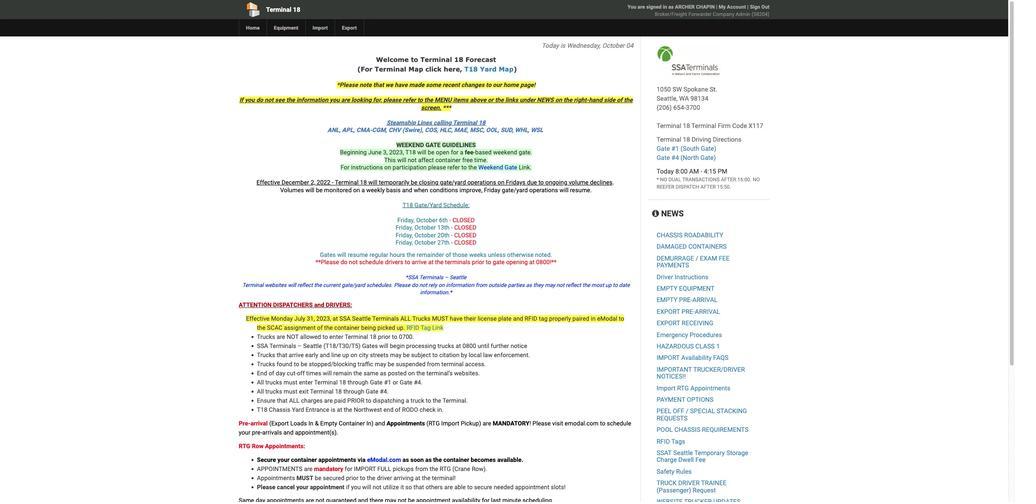 Task type: locate. For each thing, give the bounding box(es) containing it.
to right 'emodal' on the bottom
[[619, 315, 625, 323]]

for inside secure your container appointments via emodal.com as soon as the container becomes available. appointments are mandatory for import full pickups from the rtg (crane row). appointments must be secured prior to the driver arriving at the terminal! please cancel your appointment if you will not utilize it so that others are able to secure needed appointment slots!
[[345, 466, 353, 473]]

of inside if you do not see the information you are looking for, please refer to the menu items above or the links under news on the right-hand side of the screen.
[[617, 96, 623, 104]]

rtg inside chassis roadability damaged containers demurrage / exam fee payments driver instructions empty equipment empty pre-arrival export pre-arrival export receiving emergency procedures hazardous class 1 import availability faqs important trucker/driver notices!! import rtg appointments payment options peel off / special stacking requests pool chassis requirements rfid tags ssat seattle temporary storage charge dwell fee safety rules truck driver trainee (passenger) request
[[678, 385, 689, 392]]

terminal up #4
[[657, 136, 682, 143]]

rfid left tag
[[525, 315, 538, 323]]

class
[[696, 343, 715, 350]]

on inside *ssa terminals – seattle terminal websites will reflect the current gate/yard schedules. please do not rely on information from outside parties as they may not reflect the most up to date information.*
[[439, 282, 445, 288]]

1 | from the left
[[717, 4, 718, 10]]

18 up here,
[[455, 55, 464, 63]]

mae,
[[454, 127, 469, 134]]

equipment
[[274, 25, 299, 31]]

gate/yard inside *ssa terminals – seattle terminal websites will reflect the current gate/yard schedules. please do not rely on information from outside parties as they may not reflect the most up to date information.*
[[342, 282, 365, 288]]

1 vertical spatial pre-
[[682, 308, 695, 316]]

as inside *ssa terminals – seattle terminal websites will reflect the current gate/yard schedules. please do not rely on information from outside parties as they may not reflect the most up to date information.*
[[526, 282, 532, 288]]

1 vertical spatial trucks
[[266, 379, 282, 386]]

0 horizontal spatial appointment
[[310, 484, 345, 491]]

on right rely
[[439, 282, 445, 288]]

at down otherwise
[[530, 259, 535, 266]]

t18
[[465, 65, 478, 73], [406, 149, 416, 156], [403, 202, 413, 209], [257, 406, 268, 414]]

temporarily
[[379, 179, 410, 186]]

seattle down 'tags'
[[674, 449, 693, 457]]

2 vertical spatial terminals
[[270, 343, 296, 350]]

1 horizontal spatial gate/yard
[[440, 179, 466, 186]]

1
[[717, 343, 720, 350]]

friday, october 6th - closed friday, october 13th - closed friday, october 20th - closed friday, october 27th - closed
[[396, 217, 477, 246]]

effective left december
[[257, 179, 280, 186]]

truck
[[657, 480, 677, 487]]

1 horizontal spatial your
[[278, 457, 290, 464]]

import inside chassis roadability damaged containers demurrage / exam fee payments driver instructions empty equipment empty pre-arrival export pre-arrival export receiving emergency procedures hazardous class 1 import availability faqs important trucker/driver notices!! import rtg appointments payment options peel off / special stacking requests pool chassis requirements rfid tags ssat seattle temporary storage charge dwell fee safety rules truck driver trainee (passenger) request
[[657, 385, 676, 392]]

instructions
[[675, 273, 709, 281]]

ssa inside the effective monday july 31, 2023, at ssa seattle terminals all trucks must have their license plate and rfid tag properly paired in emodal to the scac assignment of the container being picked up.
[[340, 315, 351, 323]]

exit
[[299, 388, 309, 396]]

declines
[[590, 179, 613, 186]]

2 horizontal spatial appointments
[[691, 385, 731, 392]]

0 horizontal spatial reflect
[[298, 282, 313, 288]]

0 vertical spatial must
[[284, 379, 298, 386]]

(t18/t30/t5)
[[324, 343, 361, 350]]

18 inside 'terminal 18 driving directions gate #1 (south gate) gate #4 (north gate)'
[[683, 136, 691, 143]]

msc,
[[470, 127, 485, 134]]

demurrage
[[657, 255, 695, 262]]

2 vertical spatial from
[[416, 466, 428, 473]]

most
[[592, 282, 604, 288]]

0 vertical spatial through
[[348, 379, 369, 386]]

will right if
[[362, 484, 371, 491]]

and
[[402, 186, 413, 194], [314, 302, 325, 309], [513, 315, 524, 323], [320, 352, 330, 359], [375, 420, 385, 427], [284, 429, 294, 437]]

have right we at the top left of page
[[395, 81, 408, 89]]

today inside today                                                                                                                                                                                                                                                                                                                                                                                                                                                                                                                                                                                                                                                                                                           8:00 am - 4:15 pm * no dual transactions after 16:00.  no reefer dispatch after 15:50.
[[657, 168, 674, 175]]

up right line
[[343, 352, 349, 359]]

arrive down remainder
[[412, 259, 427, 266]]

0 vertical spatial yard
[[480, 65, 497, 73]]

0 vertical spatial up
[[606, 282, 612, 288]]

effective inside the effective monday july 31, 2023, at ssa seattle terminals all trucks must have their license plate and rfid tag properly paired in emodal to the scac assignment of the container being picked up.
[[246, 315, 270, 323]]

not inside if you do not see the information you are looking for, please refer to the menu items above or the links under news on the right-hand side of the screen.
[[265, 96, 274, 104]]

18
[[293, 6, 301, 13], [455, 55, 464, 63], [479, 119, 486, 126], [683, 122, 691, 129], [683, 136, 691, 143], [360, 179, 367, 186], [370, 334, 377, 341], [339, 379, 346, 386], [335, 388, 342, 396]]

0 vertical spatial all
[[257, 379, 264, 386]]

seattle inside trucks are not allowed to enter terminal 18 prior to 0700. ssa terminals – seattle (t18/t30/t5) gates will begin processing trucks at 0800 until further notice trucks that arrive early and line up on city streets may be subject to citation by local law enforcement. trucks found to be stopped/blocking traffic may be suspended from terminal access. end of day cut-off times will remain the same as posted on the terminal's websites. all trucks must enter terminal 18 through gate #1 or gate #4. all trucks must exit terminal 18 through gate #4. ensure that all charges are paid prior to dispatching a truck to the terminal. t18 chassis yard entrance is at the northwest end of rodo check in.
[[303, 343, 322, 350]]

please inside *ssa terminals – seattle terminal websites will reflect the current gate/yard schedules. please do not rely on information from outside parties as they may not reflect the most up to date information.*
[[394, 282, 411, 288]]

1 horizontal spatial schedule
[[607, 420, 632, 427]]

not down driver
[[373, 484, 382, 491]]

2 vertical spatial rfid
[[657, 438, 670, 445]]

(for
[[358, 65, 373, 73]]

attention
[[239, 302, 272, 309]]

hlc,
[[440, 127, 453, 134]]

1 vertical spatial please
[[428, 164, 446, 171]]

0 vertical spatial all
[[401, 315, 411, 323]]

import down in.
[[442, 420, 460, 427]]

steamship lines calling terminal 18 anl, apl, cma-cgm, chv (swire), cos, hlc, mae, msc, ool, sud, whl, wsl
[[328, 119, 544, 134]]

import up important
[[657, 354, 680, 362]]

out
[[762, 4, 770, 10]]

storage
[[727, 449, 749, 457]]

until
[[478, 343, 490, 350]]

ssa down drivers:
[[340, 315, 351, 323]]

2 horizontal spatial rtg
[[678, 385, 689, 392]]

at right arriving
[[415, 475, 421, 482]]

arrive inside trucks are not allowed to enter terminal 18 prior to 0700. ssa terminals – seattle (t18/t30/t5) gates will begin processing trucks at 0800 until further notice trucks that arrive early and line up on city streets may be subject to citation by local law enforcement. trucks found to be stopped/blocking traffic may be suspended from terminal access. end of day cut-off times will remain the same as posted on the terminal's websites. all trucks must enter terminal 18 through gate #1 or gate #4. all trucks must exit terminal 18 through gate #4. ensure that all charges are paid prior to dispatching a truck to the terminal. t18 chassis yard entrance is at the northwest end of rodo check in.
[[289, 352, 304, 359]]

1 horizontal spatial map
[[499, 65, 514, 73]]

license
[[478, 315, 497, 323]]

1 horizontal spatial may
[[390, 352, 402, 359]]

information down terminals
[[446, 282, 475, 288]]

0 horizontal spatial please
[[384, 96, 402, 104]]

98134
[[691, 95, 709, 102]]

import inside chassis roadability damaged containers demurrage / exam fee payments driver instructions empty equipment empty pre-arrival export pre-arrival export receiving emergency procedures hazardous class 1 import availability faqs important trucker/driver notices!! import rtg appointments payment options peel off / special stacking requests pool chassis requirements rfid tags ssat seattle temporary storage charge dwell fee safety rules truck driver trainee (passenger) request
[[657, 354, 680, 362]]

information right see on the left top of page
[[297, 96, 329, 104]]

pool
[[657, 426, 673, 434]]

effective inside effective december 2, 2022 - terminal 18 will temporarily be closing gate/yard operations on fridays due to ongoing volume declines . volumes will be monitored on a weekly basis and when conditions improve, friday gate/yard operations will resume.
[[257, 179, 280, 186]]

#1 down posted
[[384, 379, 391, 386]]

0 vertical spatial /
[[696, 255, 699, 262]]

0 vertical spatial for
[[451, 149, 459, 156]]

to inside the effective monday july 31, 2023, at ssa seattle terminals all trucks must have their license plate and rfid tag properly paired in emodal to the scac assignment of the container being picked up.
[[619, 315, 625, 323]]

- inside effective december 2, 2022 - terminal 18 will temporarily be closing gate/yard operations on fridays due to ongoing volume declines . volumes will be monitored on a weekly basis and when conditions improve, friday gate/yard operations will resume.
[[332, 179, 334, 186]]

1 vertical spatial gates
[[362, 343, 378, 350]]

secure your container appointments via emodal.com as soon as the container becomes available. appointments are mandatory for import full pickups from the rtg (crane row). appointments must be secured prior to the driver arriving at the terminal! please cancel your appointment if you will not utilize it so that others are able to secure needed appointment slots!
[[257, 457, 566, 491]]

refer down made
[[403, 96, 416, 104]]

1 vertical spatial a
[[362, 186, 365, 194]]

forwarder
[[689, 11, 712, 17]]

recent
[[443, 81, 460, 89]]

to schedule your pre-arrivals and appointment(s).
[[239, 420, 632, 437]]

remain
[[334, 370, 352, 377]]

1 vertical spatial rtg
[[239, 443, 250, 450]]

0 horizontal spatial is
[[331, 406, 336, 414]]

improve,
[[460, 186, 483, 194]]

rodo
[[402, 406, 418, 414]]

parties
[[508, 282, 525, 288]]

0 vertical spatial 2023,
[[389, 149, 404, 156]]

container inside the effective monday july 31, 2023, at ssa seattle terminals all trucks must have their license plate and rfid tag properly paired in emodal to the scac assignment of the container being picked up.
[[334, 324, 360, 332]]

arrive up "found"
[[289, 352, 304, 359]]

import
[[657, 354, 680, 362], [354, 466, 376, 473]]

arrive
[[412, 259, 427, 266], [289, 352, 304, 359]]

0 vertical spatial #1
[[672, 145, 679, 152]]

through up the prior
[[344, 388, 365, 396]]

schedule down 'regular'
[[359, 259, 384, 266]]

forecast
[[466, 55, 496, 63]]

rfid tags link
[[657, 438, 686, 445]]

current
[[323, 282, 341, 288]]

1 horizontal spatial enter
[[330, 334, 343, 341]]

2023, inside the effective monday july 31, 2023, at ssa seattle terminals all trucks must have their license plate and rfid tag properly paired in emodal to the scac assignment of the container being picked up.
[[317, 315, 331, 323]]

0 vertical spatial operations
[[468, 179, 497, 186]]

volumes
[[280, 186, 304, 194]]

#1
[[672, 145, 679, 152], [384, 379, 391, 386]]

or down posted
[[393, 379, 398, 386]]

my
[[719, 4, 726, 10]]

0 horizontal spatial appointments
[[257, 475, 295, 482]]

- inside today                                                                                                                                                                                                                                                                                                                                                                                                                                                                                                                                                                                                                                                                                                           8:00 am - 4:15 pm * no dual transactions after 16:00.  no reefer dispatch after 15:50.
[[701, 168, 703, 175]]

1 horizontal spatial reflect
[[566, 282, 582, 288]]

terminal down times
[[314, 379, 338, 386]]

1 vertical spatial #1
[[384, 379, 391, 386]]

18 up gate #1 (south gate) link
[[683, 136, 691, 143]]

1 horizontal spatial yard
[[480, 65, 497, 73]]

at down paid
[[337, 406, 342, 414]]

1 horizontal spatial please
[[394, 282, 411, 288]]

import link
[[305, 19, 335, 36]]

hazardous class 1 link
[[657, 343, 720, 350]]

is down paid
[[331, 406, 336, 414]]

for down appointments
[[345, 466, 353, 473]]

1 vertical spatial –
[[298, 343, 302, 350]]

terminal 18 image
[[657, 46, 720, 76]]

1 horizontal spatial ssa
[[340, 315, 351, 323]]

2 reflect from the left
[[566, 282, 582, 288]]

appointments down rodo
[[387, 420, 425, 427]]

0 horizontal spatial after
[[701, 184, 716, 190]]

0 vertical spatial may
[[545, 282, 556, 288]]

on inside if you do not see the information you are looking for, please refer to the menu items above or the links under news on the right-hand side of the screen.
[[556, 96, 562, 104]]

2 vertical spatial a
[[406, 397, 409, 405]]

in)
[[367, 420, 374, 427]]

times
[[306, 370, 322, 377]]

t18 down forecast
[[465, 65, 478, 73]]

18 inside steamship lines calling terminal 18 anl, apl, cma-cgm, chv (swire), cos, hlc, mae, msc, ool, sud, whl, wsl
[[479, 119, 486, 126]]

1 vertical spatial all
[[257, 388, 264, 396]]

rtg inside secure your container appointments via emodal.com as soon as the container becomes available. appointments are mandatory for import full pickups from the rtg (crane row). appointments must be secured prior to the driver arriving at the terminal! please cancel your appointment if you will not utilize it so that others are able to secure needed appointment slots!
[[440, 466, 451, 473]]

be up suspended
[[403, 352, 410, 359]]

0 horizontal spatial a
[[362, 186, 365, 194]]

1 vertical spatial in
[[591, 315, 596, 323]]

0 horizontal spatial import
[[313, 25, 328, 31]]

2 all from the top
[[257, 388, 264, 396]]

/
[[696, 255, 699, 262], [686, 408, 689, 415]]

– inside *ssa terminals – seattle terminal websites will reflect the current gate/yard schedules. please do not rely on information from outside parties as they may not reflect the most up to date information.*
[[445, 274, 449, 281]]

1 horizontal spatial for
[[451, 149, 459, 156]]

up inside *ssa terminals – seattle terminal websites will reflect the current gate/yard schedules. please do not rely on information from outside parties as they may not reflect the most up to date information.*
[[606, 282, 612, 288]]

gate)
[[701, 145, 717, 152], [701, 154, 716, 161]]

some
[[426, 81, 441, 89]]

0 horizontal spatial enter
[[299, 379, 313, 386]]

0 horizontal spatial no
[[661, 177, 668, 183]]

empty down driver
[[657, 285, 678, 292]]

export receiving link
[[657, 320, 714, 327]]

1 horizontal spatial no
[[753, 177, 760, 183]]

after up 15:50.
[[721, 177, 737, 183]]

welcome
[[376, 55, 409, 63]]

1 horizontal spatial import
[[442, 420, 460, 427]]

ongoing
[[546, 179, 568, 186]]

import left export link at the top of page
[[313, 25, 328, 31]]

no right the * at top right
[[661, 177, 668, 183]]

as inside trucks are not allowed to enter terminal 18 prior to 0700. ssa terminals – seattle (t18/t30/t5) gates will begin processing trucks at 0800 until further notice trucks that arrive early and line up on city streets may be subject to citation by local law enforcement. trucks found to be stopped/blocking traffic may be suspended from terminal access. end of day cut-off times will remain the same as posted on the terminal's websites. all trucks must enter terminal 18 through gate #1 or gate #4. all trucks must exit terminal 18 through gate #4. ensure that all charges are paid prior to dispatching a truck to the terminal. t18 chassis yard entrance is at the northwest end of rodo check in.
[[380, 370, 387, 377]]

terminals down not
[[270, 343, 296, 350]]

1 vertical spatial operations
[[530, 186, 558, 194]]

18 down being on the bottom left of the page
[[370, 334, 377, 341]]

pre- down empty equipment link
[[680, 296, 693, 304]]

trainee
[[702, 480, 727, 487]]

special
[[691, 408, 716, 415]]

requirements
[[703, 426, 749, 434]]

0 horizontal spatial map
[[409, 65, 424, 73]]

0 horizontal spatial you
[[245, 96, 255, 104]]

- right 13th
[[451, 224, 453, 231]]

monitored
[[324, 186, 352, 194]]

link
[[432, 324, 444, 332]]

are inside if you do not see the information you are looking for, please refer to the menu items above or the links under news on the right-hand side of the screen.
[[341, 96, 350, 104]]

seattle inside *ssa terminals – seattle terminal websites will reflect the current gate/yard schedules. please do not rely on information from outside parties as they may not reflect the most up to date information.*
[[450, 274, 467, 281]]

cos,
[[425, 127, 439, 134]]

1 vertical spatial up
[[343, 352, 349, 359]]

arrival
[[693, 296, 718, 304], [695, 308, 721, 316]]

rtg up the "terminal!"
[[440, 466, 451, 473]]

0 vertical spatial from
[[476, 282, 487, 288]]

2023, up this in the top of the page
[[389, 149, 404, 156]]

1 horizontal spatial or
[[488, 96, 494, 104]]

your up appointments
[[278, 457, 290, 464]]

begin
[[390, 343, 405, 350]]

import inside import link
[[313, 25, 328, 31]]

import inside secure your container appointments via emodal.com as soon as the container becomes available. appointments are mandatory for import full pickups from the rtg (crane row). appointments must be secured prior to the driver arriving at the terminal! please cancel your appointment if you will not utilize it so that others are able to secure needed appointment slots!
[[354, 466, 376, 473]]

0 horizontal spatial must
[[297, 475, 314, 482]]

is left 'wednesday,'
[[561, 42, 566, 49]]

your
[[239, 429, 251, 437], [278, 457, 290, 464], [297, 484, 309, 491]]

from inside secure your container appointments via emodal.com as soon as the container becomes available. appointments are mandatory for import full pickups from the rtg (crane row). appointments must be secured prior to the driver arriving at the terminal! please cancel your appointment if you will not utilize it so that others are able to secure needed appointment slots!
[[416, 466, 428, 473]]

0 vertical spatial do
[[256, 96, 263, 104]]

yard inside welcome to terminal 18 forecast (for terminal map click here, t18 yard map )
[[480, 65, 497, 73]]

– down not
[[298, 343, 302, 350]]

rfid inside the effective monday july 31, 2023, at ssa seattle terminals all trucks must have their license plate and rfid tag properly paired in emodal to the scac assignment of the container being picked up.
[[525, 315, 538, 323]]

pre-
[[680, 296, 693, 304], [682, 308, 695, 316]]

terminal inside effective december 2, 2022 - terminal 18 will temporarily be closing gate/yard operations on fridays due to ongoing volume declines . volumes will be monitored on a weekly basis and when conditions improve, friday gate/yard operations will resume.
[[335, 179, 359, 186]]

2023, right 31,
[[317, 315, 331, 323]]

1 horizontal spatial –
[[445, 274, 449, 281]]

- inside weekend gate guidelines beginning june 3, 2023, t18 will be open for a fee -based weekend gate. this will not affect container free time.
[[474, 149, 475, 156]]

2022
[[317, 179, 331, 186]]

0 vertical spatial enter
[[330, 334, 343, 341]]

appointments inside secure your container appointments via emodal.com as soon as the container becomes available. appointments are mandatory for import full pickups from the rtg (crane row). appointments must be secured prior to the driver arriving at the terminal! please cancel your appointment if you will not utilize it so that others are able to secure needed appointment slots!
[[257, 475, 295, 482]]

0 vertical spatial effective
[[257, 179, 280, 186]]

1 vertical spatial after
[[701, 184, 716, 190]]

or inside trucks are not allowed to enter terminal 18 prior to 0700. ssa terminals – seattle (t18/t30/t5) gates will begin processing trucks at 0800 until further notice trucks that arrive early and line up on city streets may be subject to citation by local law enforcement. trucks found to be stopped/blocking traffic may be suspended from terminal access. end of day cut-off times will remain the same as posted on the terminal's websites. all trucks must enter terminal 18 through gate #1 or gate #4. all trucks must exit terminal 18 through gate #4. ensure that all charges are paid prior to dispatching a truck to the terminal. t18 chassis yard entrance is at the northwest end of rodo check in.
[[393, 379, 398, 386]]

1 vertical spatial #4.
[[380, 388, 389, 396]]

please down affect
[[428, 164, 446, 171]]

0 horizontal spatial please
[[257, 484, 276, 491]]

| left my
[[717, 4, 718, 10]]

of right end
[[395, 406, 401, 414]]

are right you
[[638, 4, 645, 10]]

october up remainder
[[415, 239, 436, 246]]

stopped/blocking
[[309, 361, 356, 368]]

gate) down driving
[[701, 145, 717, 152]]

up
[[606, 282, 612, 288], [343, 352, 349, 359]]

0 vertical spatial terminals
[[420, 274, 444, 281]]

all inside the effective monday july 31, 2023, at ssa seattle terminals all trucks must have their license plate and rfid tag properly paired in emodal to the scac assignment of the container being picked up.
[[401, 315, 411, 323]]

1 vertical spatial ssa
[[257, 343, 268, 350]]

do right if
[[256, 96, 263, 104]]

terminals up picked at left bottom
[[373, 315, 399, 323]]

trucks down day in the bottom of the page
[[266, 379, 282, 386]]

0 horizontal spatial or
[[393, 379, 398, 386]]

gate/yard down fridays at top
[[502, 186, 528, 194]]

1 vertical spatial gate/yard
[[502, 186, 528, 194]]

2 vertical spatial prior
[[346, 475, 359, 482]]

terminal up mae,
[[453, 119, 477, 126]]

for down guidelines
[[451, 149, 459, 156]]

1 appointment from the left
[[310, 484, 345, 491]]

terminal up attention
[[243, 282, 264, 288]]

1 vertical spatial chassis
[[675, 426, 701, 434]]

0 vertical spatial –
[[445, 274, 449, 281]]

map up made
[[409, 65, 424, 73]]

2 vertical spatial do
[[412, 282, 418, 288]]

be down mandatory at the left bottom of the page
[[315, 475, 322, 482]]

websites.
[[454, 370, 480, 377]]

be down gate
[[428, 149, 435, 156]]

prior down "weeks"
[[472, 259, 485, 266]]

enforcement.
[[494, 352, 530, 359]]

guidelines
[[442, 141, 476, 149]]

1 horizontal spatial a
[[406, 397, 409, 405]]

0 horizontal spatial gates
[[320, 251, 336, 259]]

news
[[537, 96, 554, 104]]

may right they
[[545, 282, 556, 288]]

effective down attention
[[246, 315, 270, 323]]

if
[[346, 484, 350, 491]]

**please do not schedule drivers to arrive at the terminals prior to gate opening at 0800!**
[[316, 259, 557, 266]]

export up export receiving link
[[657, 308, 681, 316]]

be inside weekend gate guidelines beginning june 3, 2023, t18 will be open for a fee -based weekend gate. this will not affect container free time.
[[428, 149, 435, 156]]

0 vertical spatial arrive
[[412, 259, 427, 266]]

t18 down ensure
[[257, 406, 268, 414]]

0 horizontal spatial yard
[[292, 406, 304, 414]]

wednesday,
[[567, 42, 601, 49]]

be up when
[[411, 179, 418, 186]]

0 horizontal spatial |
[[717, 4, 718, 10]]

yard up loads on the left bottom
[[292, 406, 304, 414]]

and inside the effective monday july 31, 2023, at ssa seattle terminals all trucks must have their license plate and rfid tag properly paired in emodal to the scac assignment of the container being picked up.
[[513, 315, 524, 323]]

0 horizontal spatial refer
[[403, 96, 416, 104]]

and inside trucks are not allowed to enter terminal 18 prior to 0700. ssa terminals – seattle (t18/t30/t5) gates will begin processing trucks at 0800 until further notice trucks that arrive early and line up on city streets may be subject to citation by local law enforcement. trucks found to be stopped/blocking traffic may be suspended from terminal access. end of day cut-off times will remain the same as posted on the terminal's websites. all trucks must enter terminal 18 through gate #1 or gate #4. all trucks must exit terminal 18 through gate #4. ensure that all charges are paid prior to dispatching a truck to the terminal. t18 chassis yard entrance is at the northwest end of rodo check in.
[[320, 352, 330, 359]]

0 vertical spatial rfid
[[525, 315, 538, 323]]

instructions
[[351, 164, 383, 171]]

not inside secure your container appointments via emodal.com as soon as the container becomes available. appointments are mandatory for import full pickups from the rtg (crane row). appointments must be secured prior to the driver arriving at the terminal! please cancel your appointment if you will not utilize it so that others are able to secure needed appointment slots!
[[373, 484, 382, 491]]

seattle inside the effective monday july 31, 2023, at ssa seattle terminals all trucks must have their license plate and rfid tag properly paired in emodal to the scac assignment of the container being picked up.
[[352, 315, 371, 323]]

october left 13th
[[415, 224, 436, 231]]

of inside the effective monday july 31, 2023, at ssa seattle terminals all trucks must have their license plate and rfid tag properly paired in emodal to the scac assignment of the container being picked up.
[[317, 324, 323, 332]]

1 horizontal spatial appointment
[[515, 484, 550, 491]]

soon
[[411, 457, 424, 464]]

effective for effective monday july 31, 2023, at ssa seattle terminals all trucks must have their license plate and rfid tag properly paired in emodal to the scac assignment of the container being picked up.
[[246, 315, 270, 323]]

chassis roadability link
[[657, 232, 724, 239]]

2 export from the top
[[657, 320, 681, 327]]

*please note that we have made some recent changes to our home page!
[[337, 81, 536, 89]]

1 vertical spatial have
[[450, 315, 463, 323]]

0 horizontal spatial /
[[686, 408, 689, 415]]

2 horizontal spatial terminals
[[420, 274, 444, 281]]

must inside the effective monday july 31, 2023, at ssa seattle terminals all trucks must have their license plate and rfid tag properly paired in emodal to the scac assignment of the container being picked up.
[[432, 315, 449, 323]]

export up emergency
[[657, 320, 681, 327]]

ssa inside trucks are not allowed to enter terminal 18 prior to 0700. ssa terminals – seattle (t18/t30/t5) gates will begin processing trucks at 0800 until further notice trucks that arrive early and line up on city streets may be subject to citation by local law enforcement. trucks found to be stopped/blocking traffic may be suspended from terminal access. end of day cut-off times will remain the same as posted on the terminal's websites. all trucks must enter terminal 18 through gate #1 or gate #4. all trucks must exit terminal 18 through gate #4. ensure that all charges are paid prior to dispatching a truck to the terminal. t18 chassis yard entrance is at the northwest end of rodo check in.
[[257, 343, 268, 350]]

a inside effective december 2, 2022 - terminal 18 will temporarily be closing gate/yard operations on fridays due to ongoing volume declines . volumes will be monitored on a weekly basis and when conditions improve, friday gate/yard operations will resume.
[[362, 186, 365, 194]]

| left sign
[[748, 4, 749, 10]]

and left line
[[320, 352, 330, 359]]

0 horizontal spatial your
[[239, 429, 251, 437]]

prior inside trucks are not allowed to enter terminal 18 prior to 0700. ssa terminals – seattle (t18/t30/t5) gates will begin processing trucks at 0800 until further notice trucks that arrive early and line up on city streets may be subject to citation by local law enforcement. trucks found to be stopped/blocking traffic may be suspended from terminal access. end of day cut-off times will remain the same as posted on the terminal's websites. all trucks must enter terminal 18 through gate #1 or gate #4. all trucks must exit terminal 18 through gate #4. ensure that all charges are paid prior to dispatching a truck to the terminal. t18 chassis yard entrance is at the northwest end of rodo check in.
[[378, 334, 391, 341]]

by
[[461, 352, 468, 359]]

0 vertical spatial empty
[[657, 285, 678, 292]]

line
[[332, 352, 341, 359]]

you inside secure your container appointments via emodal.com as soon as the container becomes available. appointments are mandatory for import full pickups from the rtg (crane row). appointments must be secured prior to the driver arriving at the terminal! please cancel your appointment if you will not utilize it so that others are able to secure needed appointment slots!
[[351, 484, 361, 491]]

/ left 'exam'
[[696, 255, 699, 262]]

appointments
[[691, 385, 731, 392], [387, 420, 425, 427], [257, 475, 295, 482]]

at inside the effective monday july 31, 2023, at ssa seattle terminals all trucks must have their license plate and rfid tag properly paired in emodal to the scac assignment of the container being picked up.
[[333, 315, 338, 323]]

1 reflect from the left
[[298, 282, 313, 288]]

1 horizontal spatial all
[[401, 315, 411, 323]]

terminal inside steamship lines calling terminal 18 anl, apl, cma-cgm, chv (swire), cos, hlc, mae, msc, ool, sud, whl, wsl
[[453, 119, 477, 126]]

paired
[[573, 315, 590, 323]]

welcome to terminal 18 forecast (for terminal map click here, t18 yard map )
[[358, 55, 517, 73]]

have
[[395, 81, 408, 89], [450, 315, 463, 323]]

to left date
[[613, 282, 618, 288]]

terminal 18 terminal firm code x117
[[657, 122, 764, 129]]

1 export from the top
[[657, 308, 681, 316]]

2 horizontal spatial do
[[412, 282, 418, 288]]

basis
[[387, 186, 401, 194]]

as right same at the left bottom of the page
[[380, 370, 387, 377]]

a left weekly
[[362, 186, 365, 194]]

map
[[409, 65, 424, 73], [499, 65, 514, 73]]

rfid inside chassis roadability damaged containers demurrage / exam fee payments driver instructions empty equipment empty pre-arrival export pre-arrival export receiving emergency procedures hazardous class 1 import availability faqs important trucker/driver notices!! import rtg appointments payment options peel off / special stacking requests pool chassis requirements rfid tags ssat seattle temporary storage charge dwell fee safety rules truck driver trainee (passenger) request
[[657, 438, 670, 445]]

emodal.com link
[[367, 457, 403, 464]]

to down via
[[360, 475, 366, 482]]

today                                                                                                                                                                                                                                                                                                                                                                                                                                                                                                                                                                                                                                                                                                           8:00 am - 4:15 pm * no dual transactions after 16:00.  no reefer dispatch after 15:50.
[[657, 168, 760, 190]]

1 horizontal spatial #1
[[672, 145, 679, 152]]

posted
[[388, 370, 407, 377]]

and down "(export"
[[284, 429, 294, 437]]

refer down open
[[448, 164, 460, 171]]

(south
[[681, 145, 700, 152]]

trucks
[[413, 315, 431, 323], [257, 334, 275, 341], [257, 352, 275, 359], [257, 361, 275, 368]]

today for today is wednesday, october 04
[[542, 42, 559, 49]]

resume.
[[570, 186, 592, 194]]

that left we at the top left of page
[[373, 81, 384, 89]]

1 horizontal spatial |
[[748, 4, 749, 10]]

terminal up "monitored"
[[335, 179, 359, 186]]

container inside weekend gate guidelines beginning june 3, 2023, t18 will be open for a fee -based weekend gate. this will not affect container free time.
[[436, 156, 461, 164]]

for inside weekend gate guidelines beginning june 3, 2023, t18 will be open for a fee -based weekend gate. this will not affect container free time.
[[451, 149, 459, 156]]

1 horizontal spatial #4.
[[414, 379, 423, 386]]

arrival
[[251, 420, 268, 427]]

#4. up truck
[[414, 379, 423, 386]]

may inside *ssa terminals – seattle terminal websites will reflect the current gate/yard schedules. please do not rely on information from outside parties as they may not reflect the most up to date information.*
[[545, 282, 556, 288]]

information inside *ssa terminals – seattle terminal websites will reflect the current gate/yard schedules. please do not rely on information from outside parties as they may not reflect the most up to date information.*
[[446, 282, 475, 288]]

1 horizontal spatial today
[[657, 168, 674, 175]]

container down open
[[436, 156, 461, 164]]

through down same at the left bottom of the page
[[348, 379, 369, 386]]

weeks
[[470, 251, 487, 259]]



Task type: vqa. For each thing, say whether or not it's contained in the screenshot.
WWW.SSAMARINE.COM .
no



Task type: describe. For each thing, give the bounding box(es) containing it.
cancel
[[277, 484, 295, 491]]

0 vertical spatial pre-
[[680, 296, 693, 304]]

and right in)
[[375, 420, 385, 427]]

x117
[[749, 122, 764, 129]]

will down 2, on the top of the page
[[306, 186, 315, 194]]

and inside to schedule your pre-arrivals and appointment(s).
[[284, 429, 294, 437]]

pickups
[[393, 466, 414, 473]]

to left gate
[[486, 259, 492, 266]]

terminal up charges
[[310, 388, 334, 396]]

(rtg
[[427, 420, 440, 427]]

cgm,
[[372, 127, 387, 134]]

archer
[[675, 4, 695, 10]]

(passenger)
[[657, 487, 692, 494]]

empty pre-arrival link
[[657, 296, 718, 304]]

18 inside effective december 2, 2022 - terminal 18 will temporarily be closing gate/yard operations on fridays due to ongoing volume declines . volumes will be monitored on a weekly basis and when conditions improve, friday gate/yard operations will resume.
[[360, 179, 367, 186]]

availability
[[682, 354, 712, 362]]

a inside trucks are not allowed to enter terminal 18 prior to 0700. ssa terminals – seattle (t18/t30/t5) gates will begin processing trucks at 0800 until further notice trucks that arrive early and line up on city streets may be subject to citation by local law enforcement. trucks found to be stopped/blocking traffic may be suspended from terminal access. end of day cut-off times will remain the same as posted on the terminal's websites. all trucks must enter terminal 18 through gate #1 or gate #4. all trucks must exit terminal 18 through gate #4. ensure that all charges are paid prior to dispatching a truck to the terminal. t18 chassis yard entrance is at the northwest end of rodo check in.
[[406, 397, 409, 405]]

18 down 3700
[[683, 122, 691, 129]]

will down ongoing
[[560, 186, 569, 194]]

1 vertical spatial gate)
[[701, 154, 716, 161]]

empty equipment link
[[657, 285, 715, 292]]

not
[[287, 334, 299, 341]]

2 empty from the top
[[657, 296, 678, 304]]

effective for effective december 2, 2022 - terminal 18 will temporarily be closing gate/yard operations on fridays due to ongoing volume declines . volumes will be monitored on a weekly basis and when conditions improve, friday gate/yard operations will resume.
[[257, 179, 280, 186]]

to inside *ssa terminals – seattle terminal websites will reflect the current gate/yard schedules. please do not rely on information from outside parties as they may not reflect the most up to date information.*
[[613, 282, 618, 288]]

in inside the effective monday july 31, 2023, at ssa seattle terminals all trucks must have their license plate and rfid tag properly paired in emodal to the scac assignment of the container being picked up.
[[591, 315, 596, 323]]

rfid tag link
[[407, 324, 444, 332]]

pre-
[[252, 429, 262, 437]]

info circle image
[[653, 209, 660, 217]]

reefer
[[657, 184, 675, 190]]

terminal inside *ssa terminals – seattle terminal websites will reflect the current gate/yard schedules. please do not rely on information from outside parties as they may not reflect the most up to date information.*
[[243, 282, 264, 288]]

0 vertical spatial gate)
[[701, 145, 717, 152]]

that up "found"
[[277, 352, 287, 359]]

firm
[[718, 122, 731, 129]]

2 no from the left
[[753, 177, 760, 183]]

to up off
[[294, 361, 299, 368]]

not inside weekend gate guidelines beginning june 3, 2023, t18 will be open for a fee -based weekend gate. this will not affect container free time.
[[408, 156, 417, 164]]

receiving
[[682, 320, 714, 327]]

to up "northwest"
[[366, 397, 372, 405]]

2 vertical spatial your
[[297, 484, 309, 491]]

1 vertical spatial enter
[[299, 379, 313, 386]]

2 | from the left
[[748, 4, 749, 10]]

at down remainder
[[429, 259, 434, 266]]

2 vertical spatial import
[[442, 420, 460, 427]]

to inside to schedule your pre-arrivals and appointment(s).
[[600, 420, 606, 427]]

driver
[[657, 273, 674, 281]]

to inside welcome to terminal 18 forecast (for terminal map click here, t18 yard map )
[[411, 55, 418, 63]]

2 appointment from the left
[[515, 484, 550, 491]]

whl,
[[515, 127, 530, 134]]

1 empty from the top
[[657, 285, 678, 292]]

schedule inside to schedule your pre-arrivals and appointment(s).
[[607, 420, 632, 427]]

do inside if you do not see the information you are looking for, please refer to the menu items above or the links under news on the right-hand side of the screen.
[[256, 96, 263, 104]]

are right pickup) in the left bottom of the page
[[483, 420, 492, 427]]

1 vertical spatial refer
[[448, 164, 460, 171]]

are left paid
[[324, 397, 333, 405]]

t18 left gate/yard
[[403, 202, 413, 209]]

charge
[[657, 456, 677, 464]]

gates inside trucks are not allowed to enter terminal 18 prior to 0700. ssa terminals – seattle (t18/t30/t5) gates will begin processing trucks at 0800 until further notice trucks that arrive early and line up on city streets may be subject to citation by local law enforcement. trucks found to be stopped/blocking traffic may be suspended from terminal access. end of day cut-off times will remain the same as posted on the terminal's websites. all trucks must enter terminal 18 through gate #1 or gate #4. all trucks must exit terminal 18 through gate #4. ensure that all charges are paid prior to dispatching a truck to the terminal. t18 chassis yard entrance is at the northwest end of rodo check in.
[[362, 343, 378, 350]]

up inside trucks are not allowed to enter terminal 18 prior to 0700. ssa terminals – seattle (t18/t30/t5) gates will begin processing trucks at 0800 until further notice trucks that arrive early and line up on city streets may be subject to citation by local law enforcement. trucks found to be stopped/blocking traffic may be suspended from terminal access. end of day cut-off times will remain the same as posted on the terminal's websites. all trucks must enter terminal 18 through gate #1 or gate #4. all trucks must exit terminal 18 through gate #4. ensure that all charges are paid prior to dispatching a truck to the terminal. t18 chassis yard entrance is at the northwest end of rodo check in.
[[343, 352, 349, 359]]

2 horizontal spatial gate/yard
[[502, 186, 528, 194]]

empty
[[320, 420, 337, 427]]

to right subject
[[433, 352, 438, 359]]

2 vertical spatial trucks
[[266, 388, 282, 396]]

t18 inside trucks are not allowed to enter terminal 18 prior to 0700. ssa terminals – seattle (t18/t30/t5) gates will begin processing trucks at 0800 until further notice trucks that arrive early and line up on city streets may be subject to citation by local law enforcement. trucks found to be stopped/blocking traffic may be suspended from terminal access. end of day cut-off times will remain the same as posted on the terminal's websites. all trucks must enter terminal 18 through gate #1 or gate #4. all trucks must exit terminal 18 through gate #4. ensure that all charges are paid prior to dispatching a truck to the terminal. t18 chassis yard entrance is at the northwest end of rodo check in.
[[257, 406, 268, 414]]

open
[[436, 149, 450, 156]]

as inside you are signed in as archer chapin | my account | sign out broker/freight forwarder company admin (58204)
[[669, 4, 674, 10]]

trucks inside the effective monday july 31, 2023, at ssa seattle terminals all trucks must have their license plate and rfid tag properly paired in emodal to the scac assignment of the container being picked up.
[[413, 315, 431, 323]]

click
[[426, 65, 442, 73]]

rfid tag link link
[[407, 324, 444, 332]]

18 inside welcome to terminal 18 forecast (for terminal map click here, t18 yard map )
[[455, 55, 464, 63]]

company
[[713, 11, 735, 17]]

a inside weekend gate guidelines beginning june 3, 2023, t18 will be open for a fee -based weekend gate. this will not affect container free time.
[[460, 149, 464, 156]]

access.
[[465, 361, 486, 368]]

when
[[414, 186, 429, 194]]

pool chassis requirements link
[[657, 426, 749, 434]]

1 vertical spatial your
[[278, 457, 290, 464]]

.
[[613, 179, 615, 186]]

0 vertical spatial chassis
[[657, 232, 683, 239]]

of left those
[[446, 251, 451, 259]]

faqs
[[714, 354, 729, 362]]

container up (crane
[[444, 457, 470, 464]]

be inside secure your container appointments via emodal.com as soon as the container becomes available. appointments are mandatory for import full pickups from the rtg (crane row). appointments must be secured prior to the driver arriving at the terminal! please cancel your appointment if you will not utilize it so that others are able to secure needed appointment slots!
[[315, 475, 322, 482]]

terminal up 'equipment' link
[[266, 6, 292, 13]]

is inside trucks are not allowed to enter terminal 18 prior to 0700. ssa terminals – seattle (t18/t30/t5) gates will begin processing trucks at 0800 until further notice trucks that arrive early and line up on city streets may be subject to citation by local law enforcement. trucks found to be stopped/blocking traffic may be suspended from terminal access. end of day cut-off times will remain the same as posted on the terminal's websites. all trucks must enter terminal 18 through gate #1 or gate #4. all trucks must exit terminal 18 through gate #4. ensure that all charges are paid prior to dispatching a truck to the terminal. t18 chassis yard entrance is at the northwest end of rodo check in.
[[331, 406, 336, 414]]

if
[[240, 96, 244, 104]]

are left mandatory at the left bottom of the page
[[304, 466, 313, 473]]

1 vertical spatial appointments
[[387, 420, 425, 427]]

october left the '20th'
[[415, 232, 436, 239]]

seattle inside chassis roadability damaged containers demurrage / exam fee payments driver instructions empty equipment empty pre-arrival export pre-arrival export receiving emergency procedures hazardous class 1 import availability faqs important trucker/driver notices!! import rtg appointments payment options peel off / special stacking requests pool chassis requirements rfid tags ssat seattle temporary storage charge dwell fee safety rules truck driver trainee (passenger) request
[[674, 449, 693, 457]]

18 up equipment
[[293, 6, 301, 13]]

menu
[[435, 96, 452, 104]]

0 vertical spatial trucks
[[438, 343, 455, 350]]

important trucker/driver notices!! link
[[657, 366, 746, 380]]

terminal down welcome
[[375, 65, 407, 73]]

1 all from the top
[[257, 379, 264, 386]]

home
[[504, 81, 519, 89]]

gates will resume regular hours the remainder of those weeks unless otherwise noted.
[[320, 251, 553, 259]]

truck
[[411, 397, 425, 405]]

0 horizontal spatial rfid
[[407, 324, 420, 332]]

2 must from the top
[[284, 388, 298, 396]]

1 horizontal spatial operations
[[530, 186, 558, 194]]

driver instructions link
[[657, 273, 709, 281]]

today for today                                                                                                                                                                                                                                                                                                                                                                                                                                                                                                                                                                                                                                                                                                           8:00 am - 4:15 pm * no dual transactions after 16:00.  no reefer dispatch after 15:50.
[[657, 168, 674, 175]]

rules
[[677, 468, 692, 476]]

#1 inside 'terminal 18 driving directions gate #1 (south gate) gate #4 (north gate)'
[[672, 145, 679, 152]]

being
[[361, 324, 376, 332]]

above
[[470, 96, 487, 104]]

0 horizontal spatial have
[[395, 81, 408, 89]]

1 horizontal spatial after
[[721, 177, 737, 183]]

driving
[[692, 136, 712, 143]]

2 vertical spatial may
[[375, 361, 387, 368]]

terminal down being on the bottom left of the page
[[345, 334, 368, 341]]

be up off
[[301, 361, 308, 368]]

home
[[246, 25, 260, 31]]

must inside secure your container appointments via emodal.com as soon as the container becomes available. appointments are mandatory for import full pickups from the rtg (crane row). appointments must be secured prior to the driver arriving at the terminal! please cancel your appointment if you will not utilize it so that others are able to secure needed appointment slots!
[[297, 475, 314, 482]]

as up the pickups
[[403, 457, 409, 464]]

0 vertical spatial #4.
[[414, 379, 423, 386]]

that up chassis
[[277, 397, 288, 405]]

0 vertical spatial prior
[[472, 259, 485, 266]]

on down suspended
[[408, 370, 415, 377]]

on up "friday"
[[498, 179, 505, 186]]

terminal down (206)
[[657, 122, 682, 129]]

0 vertical spatial arrival
[[693, 296, 718, 304]]

refer inside if you do not see the information you are looking for, please refer to the menu items above or the links under news on the right-hand side of the screen.
[[403, 96, 416, 104]]

unless
[[488, 251, 506, 259]]

needed
[[494, 484, 514, 491]]

terminal up driving
[[692, 122, 717, 129]]

will up weekly
[[369, 179, 378, 186]]

appointments inside chassis roadability damaged containers demurrage / exam fee payments driver instructions empty equipment empty pre-arrival export pre-arrival export receiving emergency procedures hazardous class 1 import availability faqs important trucker/driver notices!! import rtg appointments payment options peel off / special stacking requests pool chassis requirements rfid tags ssat seattle temporary storage charge dwell fee safety rules truck driver trainee (passenger) request
[[691, 385, 731, 392]]

be up posted
[[388, 361, 395, 368]]

to left our
[[486, 81, 492, 89]]

will up participation
[[398, 156, 407, 164]]

notice
[[511, 343, 528, 350]]

to down free
[[462, 164, 467, 171]]

prior inside secure your container appointments via emodal.com as soon as the container becomes available. appointments are mandatory for import full pickups from the rtg (crane row). appointments must be secured prior to the driver arriving at the terminal! please cancel your appointment if you will not utilize it so that others are able to secure needed appointment slots!
[[346, 475, 359, 482]]

in inside you are signed in as archer chapin | my account | sign out broker/freight forwarder company admin (58204)
[[663, 4, 668, 10]]

yard inside trucks are not allowed to enter terminal 18 prior to 0700. ssa terminals – seattle (t18/t30/t5) gates will begin processing trucks at 0800 until further notice trucks that arrive early and line up on city streets may be subject to citation by local law enforcement. trucks found to be stopped/blocking traffic may be suspended from terminal access. end of day cut-off times will remain the same as posted on the terminal's websites. all trucks must enter terminal 18 through gate #1 or gate #4. all trucks must exit terminal 18 through gate #4. ensure that all charges are paid prior to dispatching a truck to the terminal. t18 chassis yard entrance is at the northwest end of rodo check in.
[[292, 406, 304, 414]]

3,
[[383, 149, 388, 156]]

off
[[673, 408, 685, 415]]

monday
[[271, 315, 293, 323]]

dispatch
[[676, 184, 700, 190]]

1 horizontal spatial is
[[561, 42, 566, 49]]

#1 inside trucks are not allowed to enter terminal 18 prior to 0700. ssa terminals – seattle (t18/t30/t5) gates will begin processing trucks at 0800 until further notice trucks that arrive early and line up on city streets may be subject to citation by local law enforcement. trucks found to be stopped/blocking traffic may be suspended from terminal access. end of day cut-off times will remain the same as posted on the terminal's websites. all trucks must enter terminal 18 through gate #1 or gate #4. all trucks must exit terminal 18 through gate #4. ensure that all charges are paid prior to dispatching a truck to the terminal. t18 chassis yard entrance is at the northwest end of rodo check in.
[[384, 379, 391, 386]]

that inside secure your container appointments via emodal.com as soon as the container becomes available. appointments are mandatory for import full pickups from the rtg (crane row). appointments must be secured prior to the driver arriving at the terminal! please cancel your appointment if you will not utilize it so that others are able to secure needed appointment slots!
[[414, 484, 424, 491]]

terminal inside 'terminal 18 driving directions gate #1 (south gate) gate #4 (north gate)'
[[657, 136, 682, 143]]

otherwise
[[507, 251, 534, 259]]

will up affect
[[418, 149, 427, 156]]

they
[[534, 282, 544, 288]]

at up by
[[456, 343, 461, 350]]

on down this in the top of the page
[[385, 164, 391, 171]]

same
[[364, 370, 379, 377]]

be down 2022
[[316, 186, 323, 194]]

0 vertical spatial schedule
[[359, 259, 384, 266]]

options
[[687, 396, 714, 404]]

on left city
[[351, 352, 358, 359]]

and inside effective december 2, 2022 - terminal 18 will temporarily be closing gate/yard operations on fridays due to ongoing volume declines . volumes will be monitored on a weekly basis and when conditions improve, friday gate/yard operations will resume.
[[402, 186, 413, 194]]

weekly
[[367, 186, 385, 194]]

- right the '20th'
[[451, 232, 453, 239]]

to up check
[[426, 397, 431, 405]]

- right 6th
[[450, 217, 451, 224]]

from inside trucks are not allowed to enter terminal 18 prior to 0700. ssa terminals – seattle (t18/t30/t5) gates will begin processing trucks at 0800 until further notice trucks that arrive early and line up on city streets may be subject to citation by local law enforcement. trucks found to be stopped/blocking traffic may be suspended from terminal access. end of day cut-off times will remain the same as posted on the terminal's websites. all trucks must enter terminal 18 through gate #1 or gate #4. all trucks must exit terminal 18 through gate #4. ensure that all charges are paid prior to dispatching a truck to the terminal. t18 chassis yard entrance is at the northwest end of rodo check in.
[[427, 361, 440, 368]]

1 no from the left
[[661, 177, 668, 183]]

to inside effective december 2, 2022 - terminal 18 will temporarily be closing gate/yard operations on fridays due to ongoing volume declines . volumes will be monitored on a weekly basis and when conditions improve, friday gate/yard operations will resume.
[[539, 179, 544, 186]]

0 horizontal spatial operations
[[468, 179, 497, 186]]

to inside if you do not see the information you are looking for, please refer to the menu items above or the links under news on the right-hand side of the screen.
[[418, 96, 423, 104]]

are down scac
[[277, 334, 285, 341]]

– inside trucks are not allowed to enter terminal 18 prior to 0700. ssa terminals – seattle (t18/t30/t5) gates will begin processing trucks at 0800 until further notice trucks that arrive early and line up on city streets may be subject to citation by local law enforcement. trucks found to be stopped/blocking traffic may be suspended from terminal access. end of day cut-off times will remain the same as posted on the terminal's websites. all trucks must enter terminal 18 through gate #1 or gate #4. all trucks must exit terminal 18 through gate #4. ensure that all charges are paid prior to dispatching a truck to the terminal. t18 chassis yard entrance is at the northwest end of rodo check in.
[[298, 343, 302, 350]]

to down hours
[[405, 259, 410, 266]]

terminals inside trucks are not allowed to enter terminal 18 prior to 0700. ssa terminals – seattle (t18/t30/t5) gates will begin processing trucks at 0800 until further notice trucks that arrive early and line up on city streets may be subject to citation by local law enforcement. trucks found to be stopped/blocking traffic may be suspended from terminal access. end of day cut-off times will remain the same as posted on the terminal's websites. all trucks must enter terminal 18 through gate #1 or gate #4. all trucks must exit terminal 18 through gate #4. ensure that all charges are paid prior to dispatching a truck to the terminal. t18 chassis yard entrance is at the northwest end of rodo check in.
[[270, 343, 296, 350]]

not left rely
[[420, 282, 427, 288]]

citation
[[440, 352, 460, 359]]

2 map from the left
[[499, 65, 514, 73]]

or inside if you do not see the information you are looking for, please refer to the menu items above or the links under news on the right-hand side of the screen.
[[488, 96, 494, 104]]

here,
[[444, 65, 463, 73]]

container down appointments:
[[291, 457, 317, 464]]

driver
[[377, 475, 392, 482]]

will inside *ssa terminals – seattle terminal websites will reflect the current gate/yard schedules. please do not rely on information from outside parties as they may not reflect the most up to date information.*
[[288, 282, 296, 288]]

admin
[[736, 11, 751, 17]]

october left 04 at the top right
[[603, 42, 625, 49]]

information inside if you do not see the information you are looking for, please refer to the menu items above or the links under news on the right-hand side of the screen.
[[297, 96, 329, 104]]

affect
[[418, 156, 434, 164]]

1 horizontal spatial do
[[341, 259, 348, 266]]

pre-
[[239, 420, 251, 427]]

peel
[[657, 408, 672, 415]]

1 vertical spatial please
[[533, 420, 551, 427]]

as right soon on the left of page
[[426, 457, 432, 464]]

2023, inside weekend gate guidelines beginning june 3, 2023, t18 will be open for a fee -based weekend gate. this will not affect container free time.
[[389, 149, 404, 156]]

secure
[[257, 457, 276, 464]]

able
[[455, 484, 466, 491]]

demurrage / exam fee payments link
[[657, 255, 730, 269]]

terminals inside the effective monday july 31, 2023, at ssa seattle terminals all trucks must have their license plate and rfid tag properly paired in emodal to the scac assignment of the container being picked up.
[[373, 315, 399, 323]]

will left resume
[[337, 251, 346, 259]]

your inside to schedule your pre-arrivals and appointment(s).
[[239, 429, 251, 437]]

not right they
[[557, 282, 565, 288]]

1 vertical spatial /
[[686, 408, 689, 415]]

will inside secure your container appointments via emodal.com as soon as the container becomes available. appointments are mandatory for import full pickups from the rtg (crane row). appointments must be secured prior to the driver arriving at the terminal! please cancel your appointment if you will not utilize it so that others are able to secure needed appointment slots!
[[362, 484, 371, 491]]

1 vertical spatial arrival
[[695, 308, 721, 316]]

are inside you are signed in as archer chapin | my account | sign out broker/freight forwarder company admin (58204)
[[638, 4, 645, 10]]

0 horizontal spatial #4.
[[380, 388, 389, 396]]

local
[[469, 352, 482, 359]]

do inside *ssa terminals – seattle terminal websites will reflect the current gate/yard schedules. please do not rely on information from outside parties as they may not reflect the most up to date information.*
[[412, 282, 418, 288]]

at inside secure your container appointments via emodal.com as soon as the container becomes available. appointments are mandatory for import full pickups from the rtg (crane row). appointments must be secured prior to the driver arriving at the terminal! please cancel your appointment if you will not utilize it so that others are able to secure needed appointment slots!
[[415, 475, 421, 482]]

not down resume
[[349, 259, 358, 266]]

to up begin
[[392, 334, 398, 341]]

1 map from the left
[[409, 65, 424, 73]]

will down stopped/blocking
[[323, 370, 332, 377]]

for,
[[373, 96, 382, 104]]

27th
[[438, 239, 450, 246]]

to right allowed
[[323, 334, 328, 341]]

and up 31,
[[314, 302, 325, 309]]

chapin
[[697, 4, 715, 10]]

chassis
[[269, 406, 291, 414]]

october down gate/yard
[[416, 217, 438, 224]]

please inside secure your container appointments via emodal.com as soon as the container becomes available. appointments are mandatory for import full pickups from the rtg (crane row). appointments must be secured prior to the driver arriving at the terminal! please cancel your appointment if you will not utilize it so that others are able to secure needed appointment slots!
[[257, 484, 276, 491]]

are down the "terminal!"
[[445, 484, 453, 491]]

please inside if you do not see the information you are looking for, please refer to the menu items above or the links under news on the right-hand side of the screen.
[[384, 96, 402, 104]]

from inside *ssa terminals – seattle terminal websites will reflect the current gate/yard schedules. please do not rely on information from outside parties as they may not reflect the most up to date information.*
[[476, 282, 487, 288]]

broker/freight
[[655, 11, 688, 17]]

**please
[[316, 259, 339, 266]]

1 must from the top
[[284, 379, 298, 386]]

news
[[660, 209, 684, 218]]

ssat
[[657, 449, 672, 457]]

if you do not see the information you are looking for, please refer to the menu items above or the links under news on the right-hand side of the screen.
[[240, 96, 633, 111]]

procedures
[[690, 331, 723, 339]]

terminal!
[[432, 475, 456, 482]]

have inside the effective monday july 31, 2023, at ssa seattle terminals all trucks must have their license plate and rfid tag properly paired in emodal to the scac assignment of the container being picked up.
[[450, 315, 463, 323]]

of left day in the bottom of the page
[[269, 370, 274, 377]]

- right 27th
[[451, 239, 453, 246]]

link.
[[519, 164, 532, 171]]

temporary
[[695, 449, 725, 457]]

*ssa terminals – seattle terminal websites will reflect the current gate/yard schedules. please do not rely on information from outside parties as they may not reflect the most up to date information.*
[[243, 274, 630, 296]]

dispatching
[[373, 397, 405, 405]]

fee
[[719, 255, 730, 262]]

18 up paid
[[335, 388, 342, 396]]

3700
[[686, 104, 701, 111]]

t18 inside weekend gate guidelines beginning june 3, 2023, t18 will be open for a fee -based weekend gate. this will not affect container free time.
[[406, 149, 416, 156]]

1 vertical spatial through
[[344, 388, 365, 396]]

terminal up the click
[[421, 55, 452, 63]]

all inside trucks are not allowed to enter terminal 18 prior to 0700. ssa terminals – seattle (t18/t30/t5) gates will begin processing trucks at 0800 until further notice trucks that arrive early and line up on city streets may be subject to citation by local law enforcement. trucks found to be stopped/blocking traffic may be suspended from terminal access. end of day cut-off times will remain the same as posted on the terminal's websites. all trucks must enter terminal 18 through gate #1 or gate #4. all trucks must exit terminal 18 through gate #4. ensure that all charges are paid prior to dispatching a truck to the terminal. t18 chassis yard entrance is at the northwest end of rodo check in.
[[289, 397, 300, 405]]

changes
[[462, 81, 485, 89]]

emergency procedures link
[[657, 331, 723, 339]]

1 horizontal spatial please
[[428, 164, 446, 171]]

0 vertical spatial gates
[[320, 251, 336, 259]]

will up streets
[[380, 343, 389, 350]]

to right able
[[468, 484, 473, 491]]

sign out link
[[750, 4, 770, 10]]

t18 inside welcome to terminal 18 forecast (for terminal map click here, t18 yard map )
[[465, 65, 478, 73]]

0 vertical spatial gate/yard
[[440, 179, 466, 186]]

charges
[[301, 397, 323, 405]]

18 down remain
[[339, 379, 346, 386]]

weekend
[[397, 141, 424, 149]]

0 horizontal spatial rtg
[[239, 443, 250, 450]]

note
[[360, 81, 372, 89]]

arriving
[[394, 475, 414, 482]]

early
[[305, 352, 318, 359]]

1 horizontal spatial you
[[330, 96, 340, 104]]

on right "monitored"
[[353, 186, 360, 194]]



